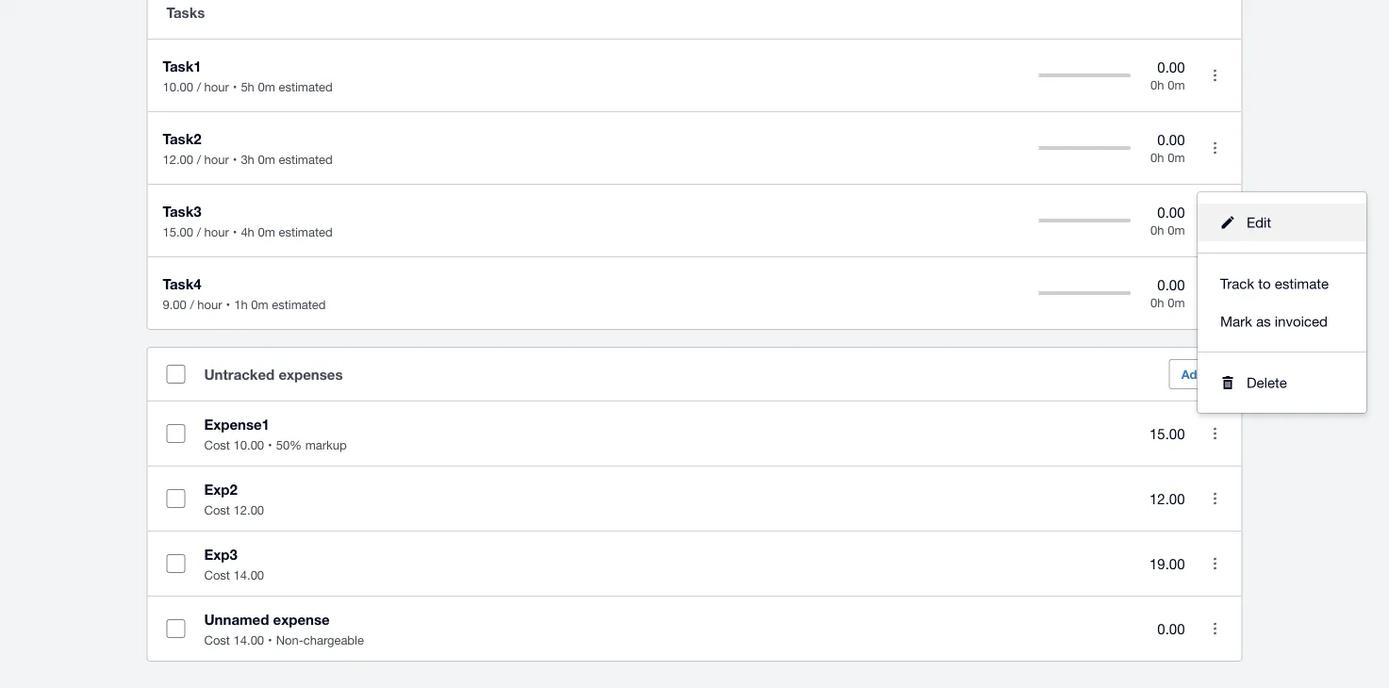 Task type: describe. For each thing, give the bounding box(es) containing it.
hour for task2
[[204, 152, 229, 167]]

6 more options image from the top
[[1196, 611, 1234, 648]]

/ for task3
[[197, 225, 201, 240]]

• for task4
[[226, 298, 230, 312]]

5 0.00 from the top
[[1158, 621, 1185, 638]]

task4 9.00 / hour • 1h 0m estimated
[[163, 276, 326, 312]]

3 more options image from the top
[[1196, 275, 1234, 313]]

estimated for task2
[[279, 152, 333, 167]]

track
[[1220, 276, 1254, 292]]

0.00 0h 0m for task4
[[1151, 277, 1185, 310]]

2 more options image from the top
[[1196, 202, 1234, 240]]

mark
[[1220, 314, 1252, 330]]

group containing edit
[[1198, 193, 1367, 414]]

cost for expense1
[[204, 438, 230, 453]]

tasks
[[166, 4, 205, 21]]

0h for task3
[[1151, 223, 1164, 237]]

invoiced
[[1275, 314, 1328, 330]]

hour for task1
[[204, 80, 229, 94]]

1 more options image from the top
[[1196, 130, 1234, 167]]

chargeable
[[303, 633, 364, 648]]

0.00 0h 0m for task3
[[1151, 205, 1185, 237]]

14.00 inside exp3 cost 14.00
[[233, 568, 264, 583]]

2 horizontal spatial 12.00
[[1150, 491, 1185, 508]]

1 vertical spatial 15.00
[[1150, 426, 1185, 443]]

0m inside task1 10.00 / hour • 5h 0m estimated
[[258, 80, 275, 94]]

edit
[[1247, 215, 1271, 231]]

mark as invoiced button
[[1198, 303, 1367, 341]]

expense1
[[204, 416, 270, 433]]

delete button
[[1198, 365, 1367, 402]]

14.00 inside unnamed expense cost 14.00 • non-chargeable
[[233, 633, 264, 648]]

cost for exp3
[[204, 568, 230, 583]]

as
[[1256, 314, 1271, 330]]

add
[[1181, 367, 1205, 382]]

0h for task2
[[1151, 150, 1164, 165]]

2 more options image from the top
[[1196, 546, 1234, 583]]

• for task1
[[233, 80, 237, 94]]

4 more options image from the top
[[1196, 415, 1234, 453]]

task1 10.00 / hour • 5h 0m estimated
[[163, 58, 333, 94]]

• for task2
[[233, 152, 237, 167]]

0m inside task3 15.00 / hour • 4h 0m estimated
[[258, 225, 275, 240]]

exp2
[[204, 481, 237, 498]]

/ for task4
[[190, 298, 194, 312]]

5h
[[241, 80, 255, 94]]

9.00
[[163, 298, 187, 312]]

untracked expenses
[[204, 366, 343, 383]]

to
[[1258, 276, 1271, 292]]

0.00 for task4
[[1158, 277, 1185, 294]]

12.00 inside exp2 cost 12.00
[[233, 503, 264, 518]]

4h
[[241, 225, 255, 240]]



Task type: vqa. For each thing, say whether or not it's contained in the screenshot.
Manage future events with basic scenario planning
no



Task type: locate. For each thing, give the bounding box(es) containing it.
estimated inside task2 12.00 / hour • 3h 0m estimated
[[279, 152, 333, 167]]

hour inside task3 15.00 / hour • 4h 0m estimated
[[204, 225, 229, 240]]

untracked
[[204, 366, 275, 383]]

estimated right 3h
[[279, 152, 333, 167]]

estimated inside task3 15.00 / hour • 4h 0m estimated
[[279, 225, 333, 240]]

0 horizontal spatial 12.00
[[163, 152, 193, 167]]

hour for task4
[[197, 298, 222, 312]]

15.00 down add
[[1150, 426, 1185, 443]]

hour for task3
[[204, 225, 229, 240]]

4 cost from the top
[[204, 633, 230, 648]]

exp3 cost 14.00
[[204, 547, 264, 583]]

• for unnamed
[[268, 633, 272, 648]]

• inside expense1 cost 10.00 • 50% markup
[[268, 438, 272, 453]]

estimated inside task4 9.00 / hour • 1h 0m estimated
[[272, 298, 326, 312]]

3h
[[241, 152, 255, 167]]

• left non-
[[268, 633, 272, 648]]

14.00 down the exp3
[[233, 568, 264, 583]]

12.00 down exp2
[[233, 503, 264, 518]]

0 vertical spatial more options image
[[1196, 57, 1234, 95]]

hour
[[204, 80, 229, 94], [204, 152, 229, 167], [204, 225, 229, 240], [197, 298, 222, 312]]

• left "5h"
[[233, 80, 237, 94]]

cost inside expense1 cost 10.00 • 50% markup
[[204, 438, 230, 453]]

expense
[[273, 612, 330, 629]]

1 vertical spatial 10.00
[[233, 438, 264, 453]]

0.00 0h 0m
[[1151, 60, 1185, 92], [1151, 132, 1185, 165], [1151, 205, 1185, 237], [1151, 277, 1185, 310]]

12.00 down task2
[[163, 152, 193, 167]]

track to estimate button
[[1198, 265, 1367, 303]]

estimated right "1h"
[[272, 298, 326, 312]]

/ down task3
[[197, 225, 201, 240]]

task3
[[163, 203, 201, 220]]

0m inside task4 9.00 / hour • 1h 0m estimated
[[251, 298, 268, 312]]

hour inside task2 12.00 / hour • 3h 0m estimated
[[204, 152, 229, 167]]

hour inside task4 9.00 / hour • 1h 0m estimated
[[197, 298, 222, 312]]

5 more options image from the top
[[1196, 481, 1234, 518]]

1 vertical spatial more options image
[[1196, 546, 1234, 583]]

markup
[[305, 438, 347, 453]]

0.00 0h 0m for task1
[[1151, 60, 1185, 92]]

wrapper image
[[1217, 217, 1239, 229]]

0.00 0h 0m for task2
[[1151, 132, 1185, 165]]

estimated for task4
[[272, 298, 326, 312]]

12.00 inside task2 12.00 / hour • 3h 0m estimated
[[163, 152, 193, 167]]

12.00
[[163, 152, 193, 167], [1150, 491, 1185, 508], [233, 503, 264, 518]]

task2 12.00 / hour • 3h 0m estimated
[[163, 131, 333, 167]]

hour left 3h
[[204, 152, 229, 167]]

1 14.00 from the top
[[233, 568, 264, 583]]

cost down exp2
[[204, 503, 230, 518]]

/ down task1
[[197, 80, 201, 94]]

/ inside task2 12.00 / hour • 3h 0m estimated
[[197, 152, 201, 167]]

0h for task1
[[1151, 78, 1164, 92]]

1 horizontal spatial 10.00
[[233, 438, 264, 453]]

/
[[197, 80, 201, 94], [197, 152, 201, 167], [197, 225, 201, 240], [190, 298, 194, 312]]

0 horizontal spatial 10.00
[[163, 80, 193, 94]]

estimated right 4h
[[279, 225, 333, 240]]

• left 50%
[[268, 438, 272, 453]]

unnamed
[[204, 612, 269, 629]]

0m
[[1168, 78, 1185, 92], [258, 80, 275, 94], [1168, 150, 1185, 165], [258, 152, 275, 167], [1168, 223, 1185, 237], [258, 225, 275, 240], [1168, 295, 1185, 310], [251, 298, 268, 312]]

4 0.00 0h 0m from the top
[[1151, 277, 1185, 310]]

expense1 cost 10.00 • 50% markup
[[204, 416, 347, 453]]

0 vertical spatial 14.00
[[233, 568, 264, 583]]

estimate
[[1275, 276, 1329, 292]]

cost
[[204, 438, 230, 453], [204, 503, 230, 518], [204, 568, 230, 583], [204, 633, 230, 648]]

edit button
[[1198, 204, 1367, 242]]

task2
[[163, 131, 201, 148]]

0.00 for task3
[[1158, 205, 1185, 221]]

cost for exp2
[[204, 503, 230, 518]]

estimated
[[279, 80, 333, 94], [279, 152, 333, 167], [279, 225, 333, 240], [272, 298, 326, 312]]

• for task3
[[233, 225, 237, 240]]

14.00
[[233, 568, 264, 583], [233, 633, 264, 648]]

more options image
[[1196, 130, 1234, 167], [1196, 202, 1234, 240], [1196, 275, 1234, 313], [1196, 415, 1234, 453], [1196, 481, 1234, 518], [1196, 611, 1234, 648]]

delete
[[1247, 375, 1287, 391]]

/ for task1
[[197, 80, 201, 94]]

4 0h from the top
[[1151, 295, 1164, 310]]

• inside task2 12.00 / hour • 3h 0m estimated
[[233, 152, 237, 167]]

0 vertical spatial 15.00
[[163, 225, 193, 240]]

3 0.00 0h 0m from the top
[[1151, 205, 1185, 237]]

cost down unnamed
[[204, 633, 230, 648]]

50%
[[276, 438, 302, 453]]

4 0.00 from the top
[[1158, 277, 1185, 294]]

/ for task2
[[197, 152, 201, 167]]

cost inside exp3 cost 14.00
[[204, 568, 230, 583]]

0m inside task2 12.00 / hour • 3h 0m estimated
[[258, 152, 275, 167]]

0 horizontal spatial 15.00
[[163, 225, 193, 240]]

19.00
[[1150, 556, 1185, 573]]

cost inside unnamed expense cost 14.00 • non-chargeable
[[204, 633, 230, 648]]

hour inside task1 10.00 / hour • 5h 0m estimated
[[204, 80, 229, 94]]

expenses
[[279, 366, 343, 383]]

15.00
[[163, 225, 193, 240], [1150, 426, 1185, 443]]

list box
[[1198, 193, 1367, 414]]

/ down task2
[[197, 152, 201, 167]]

estimated inside task1 10.00 / hour • 5h 0m estimated
[[279, 80, 333, 94]]

wrapper image
[[1217, 377, 1239, 390]]

hour left "5h"
[[204, 80, 229, 94]]

1 0.00 0h 0m from the top
[[1151, 60, 1185, 92]]

0 vertical spatial 10.00
[[163, 80, 193, 94]]

task1
[[163, 58, 201, 75]]

1 0.00 from the top
[[1158, 60, 1185, 76]]

mark as invoiced
[[1220, 314, 1328, 330]]

15.00 down task3
[[163, 225, 193, 240]]

unnamed expense cost 14.00 • non-chargeable
[[204, 612, 364, 648]]

15.00 inside task3 15.00 / hour • 4h 0m estimated
[[163, 225, 193, 240]]

2 cost from the top
[[204, 503, 230, 518]]

• left 3h
[[233, 152, 237, 167]]

10.00 down expense1 on the bottom of the page
[[233, 438, 264, 453]]

0.00 for task2
[[1158, 132, 1185, 149]]

3 0.00 from the top
[[1158, 205, 1185, 221]]

more options image
[[1196, 57, 1234, 95], [1196, 546, 1234, 583]]

3 0h from the top
[[1151, 223, 1164, 237]]

• inside task3 15.00 / hour • 4h 0m estimated
[[233, 225, 237, 240]]

2 14.00 from the top
[[233, 633, 264, 648]]

2 0.00 from the top
[[1158, 132, 1185, 149]]

1 more options image from the top
[[1196, 57, 1234, 95]]

task4
[[163, 276, 201, 293]]

3 cost from the top
[[204, 568, 230, 583]]

10.00 inside task1 10.00 / hour • 5h 0m estimated
[[163, 80, 193, 94]]

hour left "1h"
[[197, 298, 222, 312]]

12.00 up 19.00
[[1150, 491, 1185, 508]]

0h for task4
[[1151, 295, 1164, 310]]

list box containing edit
[[1198, 193, 1367, 414]]

• inside unnamed expense cost 14.00 • non-chargeable
[[268, 633, 272, 648]]

•
[[233, 80, 237, 94], [233, 152, 237, 167], [233, 225, 237, 240], [226, 298, 230, 312], [268, 438, 272, 453], [268, 633, 272, 648]]

hour left 4h
[[204, 225, 229, 240]]

/ inside task3 15.00 / hour • 4h 0m estimated
[[197, 225, 201, 240]]

/ right 9.00
[[190, 298, 194, 312]]

add button
[[1169, 360, 1234, 390]]

0.00
[[1158, 60, 1185, 76], [1158, 132, 1185, 149], [1158, 205, 1185, 221], [1158, 277, 1185, 294], [1158, 621, 1185, 638]]

• inside task4 9.00 / hour • 1h 0m estimated
[[226, 298, 230, 312]]

• inside task1 10.00 / hour • 5h 0m estimated
[[233, 80, 237, 94]]

exp2 cost 12.00
[[204, 481, 264, 518]]

cost inside exp2 cost 12.00
[[204, 503, 230, 518]]

task3 15.00 / hour • 4h 0m estimated
[[163, 203, 333, 240]]

2 0h from the top
[[1151, 150, 1164, 165]]

estimated for task1
[[279, 80, 333, 94]]

1h
[[234, 298, 248, 312]]

/ inside task1 10.00 / hour • 5h 0m estimated
[[197, 80, 201, 94]]

0h
[[1151, 78, 1164, 92], [1151, 150, 1164, 165], [1151, 223, 1164, 237], [1151, 295, 1164, 310]]

1 vertical spatial 14.00
[[233, 633, 264, 648]]

1 cost from the top
[[204, 438, 230, 453]]

/ inside task4 9.00 / hour • 1h 0m estimated
[[190, 298, 194, 312]]

1 0h from the top
[[1151, 78, 1164, 92]]

estimated for task3
[[279, 225, 333, 240]]

0.00 for task1
[[1158, 60, 1185, 76]]

exp3
[[204, 547, 237, 564]]

1 horizontal spatial 15.00
[[1150, 426, 1185, 443]]

track to estimate
[[1220, 276, 1329, 292]]

group
[[1198, 193, 1367, 414]]

1 horizontal spatial 12.00
[[233, 503, 264, 518]]

10.00 down task1
[[163, 80, 193, 94]]

10.00
[[163, 80, 193, 94], [233, 438, 264, 453]]

non-
[[276, 633, 303, 648]]

• left "1h"
[[226, 298, 230, 312]]

cost down the exp3
[[204, 568, 230, 583]]

10.00 inside expense1 cost 10.00 • 50% markup
[[233, 438, 264, 453]]

2 0.00 0h 0m from the top
[[1151, 132, 1185, 165]]

• left 4h
[[233, 225, 237, 240]]

cost down expense1 on the bottom of the page
[[204, 438, 230, 453]]

14.00 down unnamed
[[233, 633, 264, 648]]

estimated right "5h"
[[279, 80, 333, 94]]



